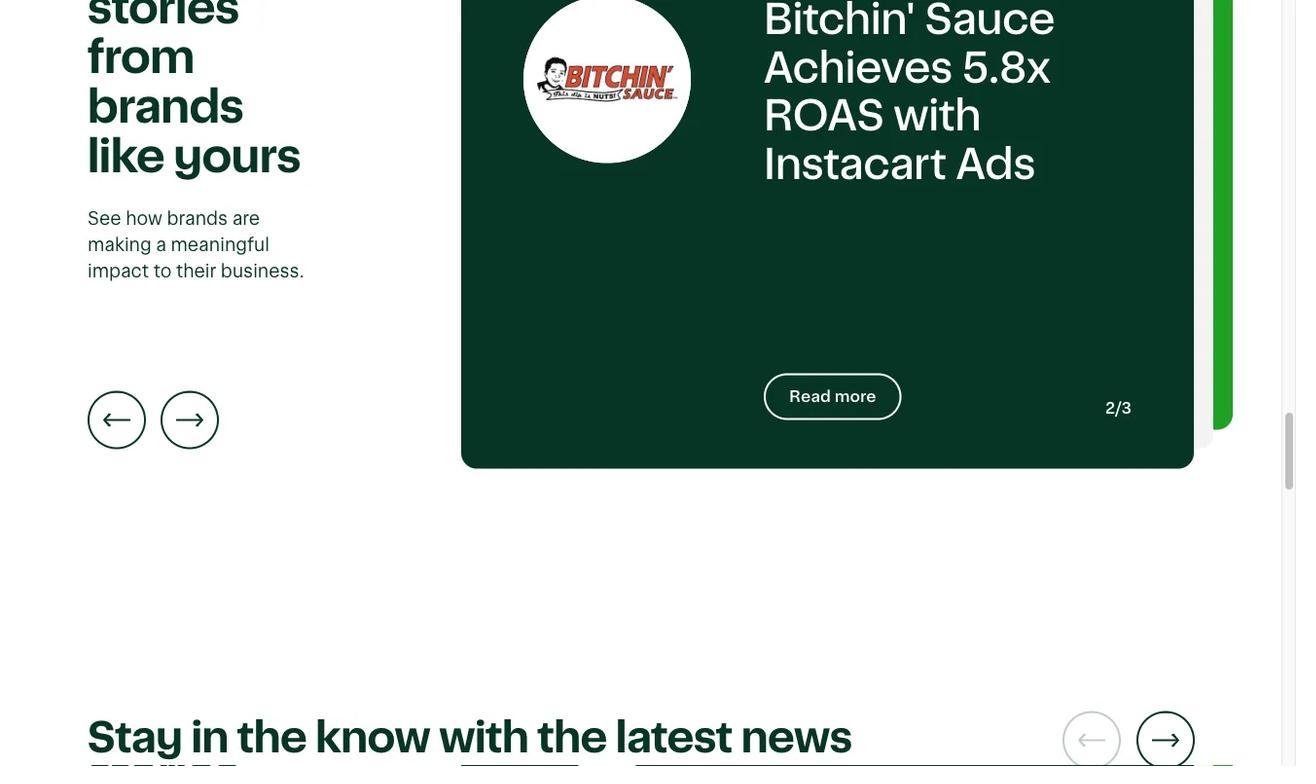Task type: locate. For each thing, give the bounding box(es) containing it.
read more 2 / 3
[[790, 388, 1132, 417]]

impact
[[88, 261, 149, 280]]

ads inside reckitt achieves 16.5% incremental sales lift from instacart ads
[[996, 152, 1075, 196]]

to
[[153, 261, 172, 280]]

read for slate achieves over 500% yoy sales growth
[[809, 369, 851, 386]]

1 horizontal spatial the
[[538, 717, 607, 761]]

read
[[809, 369, 851, 386], [790, 388, 831, 405]]

5.8x
[[963, 46, 1051, 90]]

1 vertical spatial more
[[835, 388, 877, 405]]

3
[[1125, 380, 1135, 397], [1122, 400, 1132, 417]]

0 vertical spatial with
[[894, 94, 982, 138]]

0 horizontal spatial with
[[439, 717, 529, 761]]

more
[[855, 369, 896, 386], [835, 388, 877, 405]]

read more link
[[784, 354, 922, 401], [764, 374, 902, 420]]

business.
[[221, 261, 304, 280]]

the
[[237, 717, 307, 761], [538, 717, 607, 761]]

with inside carousel region
[[439, 717, 529, 761]]

instacart down lift
[[803, 152, 986, 196]]

0 vertical spatial more
[[855, 369, 896, 386]]

read inside read more 2 / 3
[[790, 388, 831, 405]]

their
[[176, 261, 216, 280]]

achieves
[[897, 0, 1086, 22], [803, 7, 992, 51], [764, 46, 953, 90]]

roas
[[764, 94, 885, 138]]

0 vertical spatial read
[[809, 369, 851, 386]]

ads
[[957, 143, 1036, 186], [996, 152, 1075, 196]]

incremental
[[803, 55, 1052, 99]]

sales
[[784, 75, 894, 119], [803, 104, 914, 147]]

in
[[191, 717, 229, 761]]

latest
[[616, 717, 733, 761]]

ads down growth
[[957, 143, 1036, 186]]

slate
[[784, 0, 887, 22]]

1 vertical spatial with
[[439, 717, 529, 761]]

brands
[[167, 209, 228, 228]]

stay in the know with the latest news
[[88, 717, 853, 761]]

instacart down "roas"
[[764, 143, 947, 186]]

0 vertical spatial 3
[[1125, 380, 1135, 397]]

with
[[894, 94, 982, 138], [439, 717, 529, 761]]

from
[[1000, 104, 1098, 147]]

over
[[784, 27, 884, 70]]

instacart inside reckitt achieves 16.5% incremental sales lift from instacart ads
[[803, 152, 986, 196]]

achieves for sales
[[803, 7, 992, 51]]

read more 3
[[809, 369, 1135, 397]]

achieves up 500%
[[897, 0, 1086, 22]]

achieves down bitchin'
[[764, 46, 953, 90]]

0 horizontal spatial the
[[237, 717, 307, 761]]

instacart
[[764, 143, 947, 186], [803, 152, 986, 196]]

1 vertical spatial 3
[[1122, 400, 1132, 417]]

achieves inside reckitt achieves 16.5% incremental sales lift from instacart ads
[[803, 7, 992, 51]]

ads inside bitchin' sauce achieves 5.8x roas with instacart ads
[[957, 143, 1036, 186]]

read inside 'read more 3'
[[809, 369, 851, 386]]

more inside 'read more 3'
[[855, 369, 896, 386]]

see how brands are making a meaningful impact to their business.
[[88, 209, 304, 280]]

slate achieves over 500% yoy sales growth
[[784, 0, 1100, 119]]

1 vertical spatial read
[[790, 388, 831, 405]]

more inside read more 2 / 3
[[835, 388, 877, 405]]

ads down from
[[996, 152, 1075, 196]]

bitchin' sauce achieves 5.8x roas with instacart ads
[[764, 0, 1056, 186]]

achieves inside slate achieves over 500% yoy sales growth
[[897, 0, 1086, 22]]

1 horizontal spatial with
[[894, 94, 982, 138]]

stay
[[88, 717, 183, 761]]

how
[[126, 209, 163, 228]]

achieves down reckitt
[[803, 7, 992, 51]]

with inside bitchin' sauce achieves 5.8x roas with instacart ads
[[894, 94, 982, 138]]

sauce
[[926, 0, 1056, 42]]



Task type: vqa. For each thing, say whether or not it's contained in the screenshot.
from
yes



Task type: describe. For each thing, give the bounding box(es) containing it.
making
[[88, 235, 152, 254]]

achieves inside bitchin' sauce achieves 5.8x roas with instacart ads
[[764, 46, 953, 90]]

lift
[[923, 104, 990, 147]]

read more link for growth
[[784, 354, 922, 401]]

read more link for instacart
[[764, 374, 902, 420]]

read for bitchin' sauce achieves 5.8x roas with instacart ads
[[790, 388, 831, 405]]

meaningful
[[171, 235, 270, 254]]

instacart inside bitchin' sauce achieves 5.8x roas with instacart ads
[[764, 143, 947, 186]]

reckitt
[[803, 0, 952, 3]]

2 the from the left
[[538, 717, 607, 761]]

sales inside reckitt achieves 16.5% incremental sales lift from instacart ads
[[803, 104, 914, 147]]

achieves for yoy
[[897, 0, 1086, 22]]

more for instacart
[[835, 388, 877, 405]]

growth
[[904, 75, 1058, 119]]

know
[[316, 717, 431, 761]]

more for growth
[[855, 369, 896, 386]]

16.5%
[[1002, 7, 1116, 51]]

3 inside 'read more 3'
[[1125, 380, 1135, 397]]

are
[[232, 209, 260, 228]]

1 the from the left
[[237, 717, 307, 761]]

carousel region
[[0, 594, 1282, 766]]

sales inside slate achieves over 500% yoy sales growth
[[784, 75, 894, 119]]

reckitt achieves 16.5% incremental sales lift from instacart ads
[[803, 0, 1116, 196]]

a
[[156, 235, 166, 254]]

3 inside read more 2 / 3
[[1122, 400, 1132, 417]]

see
[[88, 209, 121, 228]]

news
[[742, 717, 853, 761]]

bitchin'
[[764, 0, 916, 42]]

2
[[1106, 400, 1116, 417]]

yoy
[[1023, 27, 1100, 70]]

500%
[[894, 27, 1013, 70]]

/
[[1116, 400, 1122, 417]]



